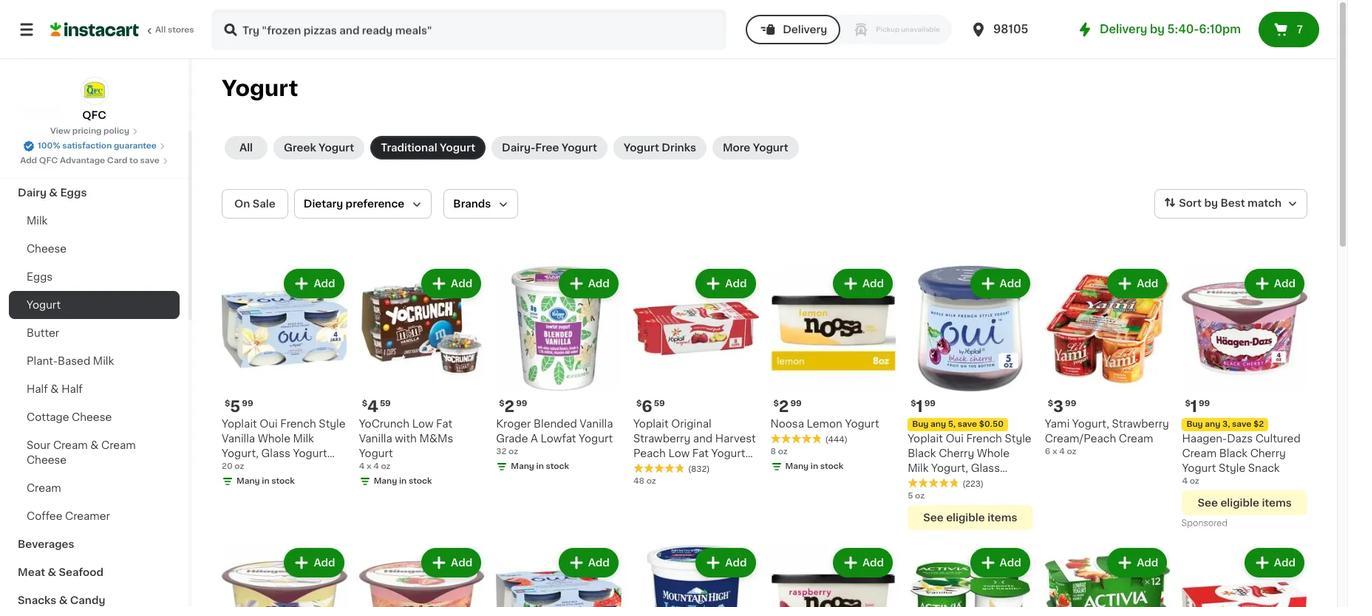 Task type: vqa. For each thing, say whether or not it's contained in the screenshot.
rightmost Half
yes



Task type: locate. For each thing, give the bounding box(es) containing it.
1 $ from the left
[[225, 400, 230, 408]]

yogurt, up cream/peach
[[1073, 419, 1110, 429]]

noosa
[[771, 419, 805, 429]]

1 vertical spatial yogurt,
[[222, 449, 259, 459]]

plant-based milk
[[27, 356, 114, 367]]

many in stock
[[511, 463, 569, 471], [786, 463, 844, 471], [237, 477, 295, 486], [374, 477, 432, 486]]

$ 1 99 up the buy any 3, save $2
[[1186, 399, 1211, 415]]

0 horizontal spatial 59
[[380, 400, 391, 408]]

half
[[27, 385, 48, 395], [61, 385, 83, 395]]

save inside "link"
[[140, 157, 160, 165]]

1 horizontal spatial see eligible items
[[1198, 498, 1293, 508]]

0 horizontal spatial all
[[155, 26, 166, 34]]

by inside 'link'
[[1151, 24, 1165, 35]]

in down the a
[[537, 463, 544, 471]]

oz down 'yocrunch'
[[381, 463, 391, 471]]

all left "stores"
[[155, 26, 166, 34]]

recipes
[[18, 104, 61, 114]]

product group
[[222, 266, 347, 491], [359, 266, 485, 491], [496, 266, 622, 476], [634, 266, 759, 488], [771, 266, 896, 476], [908, 266, 1034, 531], [1045, 266, 1171, 458], [1183, 266, 1308, 532], [222, 545, 347, 608], [359, 545, 485, 608], [496, 545, 622, 608], [634, 545, 759, 608], [771, 545, 896, 608], [908, 545, 1034, 608], [1045, 545, 1171, 608], [1183, 545, 1308, 608]]

59 up 'yocrunch'
[[380, 400, 391, 408]]

0 horizontal spatial cherry
[[939, 449, 975, 459]]

strawberry inside yami yogurt, strawberry cream/peach cream 6 x 4 oz
[[1113, 419, 1170, 429]]

4 $ from the left
[[637, 400, 642, 408]]

in down lemon on the bottom of page
[[811, 463, 819, 471]]

product group containing 5
[[222, 266, 347, 491]]

low inside yocrunch low fat vanilla with m&ms yogurt 4 x 4 oz
[[412, 419, 434, 429]]

cream inside yami yogurt, strawberry cream/peach cream 6 x 4 oz
[[1119, 434, 1154, 444]]

yogurt, inside yami yogurt, strawberry cream/peach cream 6 x 4 oz
[[1073, 419, 1110, 429]]

$ inside $ 6 59
[[637, 400, 642, 408]]

1 horizontal spatial items
[[1263, 498, 1293, 508]]

0 vertical spatial x
[[1053, 448, 1058, 456]]

$ for noosa lemon yogurt
[[774, 400, 779, 408]]

drinks
[[662, 143, 697, 153]]

2 59 from the left
[[654, 400, 665, 408]]

$ 2 99 for noosa lemon yogurt
[[774, 399, 802, 415]]

style for 5
[[319, 419, 346, 429]]

peach
[[634, 449, 666, 459]]

style inside haagen-dazs cultured cream black cherry yogurt style snack 4 oz
[[1219, 463, 1246, 474]]

many for 4
[[374, 477, 397, 486]]

black down dazs
[[1220, 449, 1248, 459]]

see down 5 oz
[[924, 513, 944, 523]]

& for half
[[51, 385, 59, 395]]

7 $ from the left
[[1048, 400, 1054, 408]]

black inside yoplait oui french style black cherry whole milk yogurt, glass yogurt jar
[[908, 449, 937, 459]]

fat
[[436, 419, 453, 429], [693, 449, 709, 459]]

delivery for delivery by 5:40-6:10pm
[[1100, 24, 1148, 35]]

any for haagen-dazs cultured cream black cherry yogurt style snack
[[1206, 420, 1221, 429]]

2 any from the left
[[1206, 420, 1221, 429]]

4
[[368, 399, 379, 415], [1060, 448, 1065, 456], [359, 463, 365, 471], [374, 463, 379, 471], [1183, 477, 1188, 486]]

french for 5
[[280, 419, 316, 429]]

french inside yoplait oui french style black cherry whole milk yogurt, glass yogurt jar
[[967, 434, 1003, 444]]

1 horizontal spatial 59
[[654, 400, 665, 408]]

yocrunch low fat vanilla with m&ms yogurt 4 x 4 oz
[[359, 419, 454, 471]]

0 horizontal spatial fat
[[436, 419, 453, 429]]

buy left 5,
[[913, 420, 929, 429]]

cherry down buy any 5, save $0.50
[[939, 449, 975, 459]]

eligible for yoplait oui french style black cherry whole milk yogurt, glass yogurt jar
[[947, 513, 986, 523]]

plant-based milk link
[[9, 348, 180, 376]]

low up m&ms
[[412, 419, 434, 429]]

6 $ from the left
[[911, 400, 917, 408]]

save up dazs
[[1233, 420, 1252, 429]]

$ 5 99
[[225, 399, 253, 415]]

glass inside yoplait oui french style black cherry whole milk yogurt, glass yogurt jar
[[971, 463, 1001, 474]]

style inside yoplait oui french style black cherry whole milk yogurt, glass yogurt jar
[[1005, 434, 1032, 444]]

whole inside yoplait oui french style black cherry whole milk yogurt, glass yogurt jar
[[977, 449, 1010, 459]]

yoplait down $ 5 99
[[222, 419, 257, 429]]

oz down cream/peach
[[1067, 448, 1077, 456]]

fat up m&ms
[[436, 419, 453, 429]]

2 cherry from the left
[[1251, 449, 1286, 459]]

48 oz
[[634, 477, 657, 486]]

x down yami
[[1053, 448, 1058, 456]]

glass inside yoplait oui french style vanilla whole milk yogurt, glass yogurt jars
[[261, 449, 291, 459]]

in down yocrunch low fat vanilla with m&ms yogurt 4 x 4 oz
[[399, 477, 407, 486]]

oz inside yocrunch low fat vanilla with m&ms yogurt 4 x 4 oz
[[381, 463, 391, 471]]

1
[[917, 399, 923, 415], [1191, 399, 1198, 415]]

blended
[[534, 419, 577, 429]]

0 horizontal spatial whole
[[258, 434, 291, 444]]

& for seafood
[[48, 568, 56, 578]]

0 horizontal spatial qfc
[[39, 157, 58, 165]]

cottage cheese link
[[9, 404, 180, 432]]

oz inside kroger blended vanilla grade a lowfat yogurt 32 oz
[[509, 448, 519, 456]]

oui inside yoplait oui french style black cherry whole milk yogurt, glass yogurt jar
[[946, 434, 964, 444]]

(444)
[[826, 436, 848, 444]]

1 vertical spatial see eligible items
[[924, 513, 1018, 523]]

lists
[[41, 51, 67, 61]]

1 up haagen- on the right
[[1191, 399, 1198, 415]]

1 vertical spatial x
[[367, 463, 372, 471]]

milk inside yoplait oui french style vanilla whole milk yogurt, glass yogurt jars
[[293, 434, 314, 444]]

100% satisfaction guarantee
[[38, 142, 157, 150]]

see eligible items button down '(223)'
[[908, 506, 1034, 531]]

0 horizontal spatial half
[[27, 385, 48, 395]]

1 horizontal spatial oui
[[946, 434, 964, 444]]

3 $ from the left
[[499, 400, 505, 408]]

all left greek
[[240, 143, 253, 153]]

thanksgiving
[[18, 132, 89, 142]]

in down yoplait oui french style vanilla whole milk yogurt, glass yogurt jars
[[262, 477, 270, 486]]

milk
[[27, 216, 48, 226], [93, 356, 114, 367], [293, 434, 314, 444], [908, 463, 929, 474]]

1 horizontal spatial fat
[[693, 449, 709, 459]]

dazs
[[1228, 434, 1254, 444]]

strawberry up cream/peach
[[1113, 419, 1170, 429]]

6 99 from the left
[[1199, 400, 1211, 408]]

7 button
[[1259, 12, 1320, 47]]

0 horizontal spatial yoplait
[[222, 419, 257, 429]]

2 $ 1 99 from the left
[[1186, 399, 1211, 415]]

$ up noosa on the right bottom
[[774, 400, 779, 408]]

strawberry inside yoplait original strawberry and harvest peach low fat yogurt cups yogurt pack
[[634, 434, 691, 444]]

1 1 from the left
[[917, 399, 923, 415]]

2 black from the left
[[1220, 449, 1248, 459]]

see
[[1198, 498, 1219, 508], [924, 513, 944, 523]]

6:10pm
[[1200, 24, 1242, 35]]

$ 2 99 up noosa on the right bottom
[[774, 399, 802, 415]]

1 horizontal spatial $ 2 99
[[774, 399, 802, 415]]

2 vertical spatial yogurt,
[[932, 463, 969, 474]]

oz inside yami yogurt, strawberry cream/peach cream 6 x 4 oz
[[1067, 448, 1077, 456]]

yogurt, up 20 oz
[[222, 449, 259, 459]]

$ for yocrunch low fat vanilla with m&ms yogurt
[[362, 400, 368, 408]]

0 vertical spatial by
[[1151, 24, 1165, 35]]

cherry inside yoplait oui french style black cherry whole milk yogurt, glass yogurt jar
[[939, 449, 975, 459]]

0 horizontal spatial any
[[931, 420, 947, 429]]

any left 5,
[[931, 420, 947, 429]]

1 horizontal spatial strawberry
[[1113, 419, 1170, 429]]

2 99 from the left
[[516, 400, 528, 408]]

save right to
[[140, 157, 160, 165]]

1 vertical spatial items
[[988, 513, 1018, 523]]

$ up 20 on the left bottom
[[225, 400, 230, 408]]

buy for yoplait oui french style black cherry whole milk yogurt, glass yogurt jar
[[913, 420, 929, 429]]

yoplait inside yoplait oui french style black cherry whole milk yogurt, glass yogurt jar
[[908, 434, 943, 444]]

in
[[537, 463, 544, 471], [811, 463, 819, 471], [262, 477, 270, 486], [399, 477, 407, 486]]

0 vertical spatial see eligible items
[[1198, 498, 1293, 508]]

stock down lowfat
[[546, 463, 569, 471]]

0 horizontal spatial strawberry
[[634, 434, 691, 444]]

m&ms
[[420, 434, 454, 444]]

0 vertical spatial glass
[[261, 449, 291, 459]]

0 vertical spatial strawberry
[[1113, 419, 1170, 429]]

1 horizontal spatial yogurt,
[[932, 463, 969, 474]]

1 cherry from the left
[[939, 449, 975, 459]]

see up sponsored badge image at the right of page
[[1198, 498, 1219, 508]]

2 vertical spatial style
[[1219, 463, 1246, 474]]

1 horizontal spatial yoplait
[[634, 419, 669, 429]]

cheese down 'milk' link
[[27, 244, 67, 254]]

1 horizontal spatial eggs
[[60, 188, 87, 198]]

yoplait oui french style black cherry whole milk yogurt, glass yogurt jar
[[908, 434, 1032, 489]]

style for buy any 5, save $0.50
[[1005, 434, 1032, 444]]

delivery inside button
[[783, 24, 828, 35]]

add qfc advantage card to save link
[[20, 155, 168, 167]]

& right dairy
[[49, 188, 58, 198]]

dairy-free yogurt link
[[492, 136, 608, 160]]

2 $ from the left
[[362, 400, 368, 408]]

see eligible items down '(223)'
[[924, 513, 1018, 523]]

product group containing 3
[[1045, 266, 1171, 458]]

99 for buy any 3, save $2
[[1199, 400, 1211, 408]]

2 up kroger
[[505, 399, 515, 415]]

1 horizontal spatial vanilla
[[359, 434, 392, 444]]

vanilla right blended
[[580, 419, 613, 429]]

dairy & eggs
[[18, 188, 87, 198]]

traditional yogurt link
[[371, 136, 486, 160]]

59 inside $ 4 59
[[380, 400, 391, 408]]

many down grade
[[511, 463, 535, 471]]

many in stock down jars
[[237, 477, 295, 486]]

oz
[[509, 448, 519, 456], [778, 448, 788, 456], [1067, 448, 1077, 456], [235, 463, 244, 471], [381, 463, 391, 471], [647, 477, 657, 486], [1190, 477, 1200, 486], [916, 492, 925, 500]]

$ for kroger blended vanilla grade a lowfat yogurt
[[499, 400, 505, 408]]

buy
[[913, 420, 929, 429], [1187, 420, 1204, 429]]

1 horizontal spatial black
[[1220, 449, 1248, 459]]

1 horizontal spatial buy
[[1187, 420, 1204, 429]]

strawberry
[[1113, 419, 1170, 429], [634, 434, 691, 444]]

haagen-
[[1183, 434, 1228, 444]]

1 horizontal spatial all
[[240, 143, 253, 153]]

4 99 from the left
[[925, 400, 936, 408]]

oz down haagen- on the right
[[1190, 477, 1200, 486]]

1 horizontal spatial $ 1 99
[[1186, 399, 1211, 415]]

1 $ 1 99 from the left
[[911, 399, 936, 415]]

qfc logo image
[[80, 77, 108, 105]]

0 vertical spatial items
[[1263, 498, 1293, 508]]

milk inside yoplait oui french style black cherry whole milk yogurt, glass yogurt jar
[[908, 463, 929, 474]]

black up 5 oz
[[908, 449, 937, 459]]

0 horizontal spatial french
[[280, 419, 316, 429]]

original
[[672, 419, 712, 429]]

see eligible items button down snack
[[1183, 491, 1308, 516]]

2 buy from the left
[[1187, 420, 1204, 429]]

1 vertical spatial oui
[[946, 434, 964, 444]]

5 up 20 oz
[[230, 399, 241, 415]]

vanilla up 20 oz
[[222, 434, 255, 444]]

black for style
[[1220, 449, 1248, 459]]

99 inside $ 5 99
[[242, 400, 253, 408]]

strawberry up the peach
[[634, 434, 691, 444]]

items down yoplait oui french style black cherry whole milk yogurt, glass yogurt jar
[[988, 513, 1018, 523]]

lists link
[[9, 41, 180, 71]]

0 vertical spatial eligible
[[1221, 498, 1260, 508]]

instacart logo image
[[50, 21, 139, 38]]

by left 5:40-
[[1151, 24, 1165, 35]]

99 up kroger
[[516, 400, 528, 408]]

1 99 from the left
[[242, 400, 253, 408]]

2 $ 2 99 from the left
[[774, 399, 802, 415]]

add inside "link"
[[20, 157, 37, 165]]

yogurt inside haagen-dazs cultured cream black cherry yogurt style snack 4 oz
[[1183, 463, 1217, 474]]

$ 4 59
[[362, 399, 391, 415]]

yoplait for 6
[[634, 419, 669, 429]]

1 horizontal spatial see eligible items button
[[1183, 491, 1308, 516]]

1 $ 2 99 from the left
[[499, 399, 528, 415]]

1 horizontal spatial 6
[[1045, 448, 1051, 456]]

2 horizontal spatial yogurt,
[[1073, 419, 1110, 429]]

cream right cream/peach
[[1119, 434, 1154, 444]]

qfc down "100%"
[[39, 157, 58, 165]]

cheese down "half & half" link at the left of the page
[[72, 413, 112, 423]]

1 2 from the left
[[505, 399, 515, 415]]

plant-
[[27, 356, 58, 367]]

cherry up snack
[[1251, 449, 1286, 459]]

1 horizontal spatial qfc
[[82, 110, 106, 121]]

$ for yami yogurt, strawberry cream/peach cream
[[1048, 400, 1054, 408]]

oz right 20 on the left bottom
[[235, 463, 244, 471]]

qfc inside the add qfc advantage card to save "link"
[[39, 157, 58, 165]]

1 vertical spatial all
[[240, 143, 253, 153]]

0 vertical spatial see
[[1198, 498, 1219, 508]]

buy up haagen- on the right
[[1187, 420, 1204, 429]]

oz right 8 on the bottom right of the page
[[778, 448, 788, 456]]

0 vertical spatial fat
[[436, 419, 453, 429]]

yogurt drinks
[[624, 143, 697, 153]]

cherry inside haagen-dazs cultured cream black cherry yogurt style snack 4 oz
[[1251, 449, 1286, 459]]

low up (832)
[[669, 449, 690, 459]]

stock for 4
[[409, 477, 432, 486]]

0 horizontal spatial items
[[988, 513, 1018, 523]]

1 vertical spatial whole
[[977, 449, 1010, 459]]

1 vertical spatial french
[[967, 434, 1003, 444]]

many down jars
[[237, 477, 260, 486]]

1 any from the left
[[931, 420, 947, 429]]

cherry for cultured
[[1251, 449, 1286, 459]]

6 inside yami yogurt, strawberry cream/peach cream 6 x 4 oz
[[1045, 448, 1051, 456]]

oui for buy any 5, save $0.50
[[946, 434, 964, 444]]

1 for haagen-dazs cultured cream black cherry yogurt style snack
[[1191, 399, 1198, 415]]

vanilla down 'yocrunch'
[[359, 434, 392, 444]]

1 buy from the left
[[913, 420, 929, 429]]

0 vertical spatial 5
[[230, 399, 241, 415]]

5 oz
[[908, 492, 925, 500]]

eggs down "advantage"
[[60, 188, 87, 198]]

59 inside $ 6 59
[[654, 400, 665, 408]]

99
[[242, 400, 253, 408], [516, 400, 528, 408], [791, 400, 802, 408], [925, 400, 936, 408], [1066, 400, 1077, 408], [1199, 400, 1211, 408]]

see eligible items button for haagen-dazs cultured cream black cherry yogurt style snack
[[1183, 491, 1308, 516]]

1 vertical spatial eggs
[[27, 272, 53, 282]]

$ 2 99 for kroger blended vanilla grade a lowfat yogurt
[[499, 399, 528, 415]]

any for yoplait oui french style black cherry whole milk yogurt, glass yogurt jar
[[931, 420, 947, 429]]

eggs inside "link"
[[27, 272, 53, 282]]

1 vertical spatial qfc
[[39, 157, 58, 165]]

1 horizontal spatial 5
[[908, 492, 914, 500]]

99 up buy any 5, save $0.50
[[925, 400, 936, 408]]

99 up noosa on the right bottom
[[791, 400, 802, 408]]

1 vertical spatial low
[[669, 449, 690, 459]]

dairy-free yogurt
[[502, 143, 597, 153]]

$ for yoplait original strawberry and harvest peach low fat yogurt cups yogurt pack
[[637, 400, 642, 408]]

1 black from the left
[[908, 449, 937, 459]]

delivery
[[1100, 24, 1148, 35], [783, 24, 828, 35]]

2 horizontal spatial save
[[1233, 420, 1252, 429]]

yoplait
[[222, 419, 257, 429], [634, 419, 669, 429], [908, 434, 943, 444]]

3 99 from the left
[[791, 400, 802, 408]]

5,
[[949, 420, 956, 429]]

2 up noosa on the right bottom
[[779, 399, 789, 415]]

service type group
[[746, 15, 952, 44]]

1 horizontal spatial 1
[[1191, 399, 1198, 415]]

1 59 from the left
[[380, 400, 391, 408]]

more yogurt
[[723, 143, 789, 153]]

2 for noosa lemon yogurt
[[779, 399, 789, 415]]

sort
[[1180, 198, 1202, 209]]

many for 5
[[237, 477, 260, 486]]

0 horizontal spatial x
[[367, 463, 372, 471]]

1 horizontal spatial by
[[1205, 198, 1219, 209]]

$ up 'yocrunch'
[[362, 400, 368, 408]]

beverages link
[[9, 531, 180, 559]]

x inside yocrunch low fat vanilla with m&ms yogurt 4 x 4 oz
[[367, 463, 372, 471]]

pack
[[700, 463, 726, 474]]

& down cottage cheese link
[[90, 441, 99, 451]]

snacks & candy link
[[9, 587, 180, 608]]

2 vertical spatial cheese
[[27, 456, 67, 466]]

more
[[723, 143, 751, 153]]

yoplait inside yoplait original strawberry and harvest peach low fat yogurt cups yogurt pack
[[634, 419, 669, 429]]

add button
[[286, 271, 343, 297], [423, 271, 480, 297], [560, 271, 617, 297], [698, 271, 755, 297], [835, 271, 892, 297], [972, 271, 1029, 297], [1109, 271, 1166, 297], [1247, 271, 1304, 297], [286, 550, 343, 577], [423, 550, 480, 577], [560, 550, 617, 577], [698, 550, 755, 577], [835, 550, 892, 577], [972, 550, 1029, 577], [1109, 550, 1166, 577], [1247, 550, 1304, 577]]

half down plant-
[[27, 385, 48, 395]]

yogurt inside kroger blended vanilla grade a lowfat yogurt 32 oz
[[579, 434, 613, 444]]

cream up coffee
[[27, 484, 61, 494]]

greek
[[284, 143, 316, 153]]

style inside yoplait oui french style vanilla whole milk yogurt, glass yogurt jars
[[319, 419, 346, 429]]

& right meat
[[48, 568, 56, 578]]

cream down haagen- on the right
[[1183, 449, 1217, 459]]

qfc up view pricing policy link on the top left of page
[[82, 110, 106, 121]]

0 horizontal spatial buy
[[913, 420, 929, 429]]

black
[[908, 449, 937, 459], [1220, 449, 1248, 459]]

thanksgiving link
[[9, 123, 180, 151]]

yoplait inside yoplait oui french style vanilla whole milk yogurt, glass yogurt jars
[[222, 419, 257, 429]]

yogurt, inside yoplait oui french style vanilla whole milk yogurt, glass yogurt jars
[[222, 449, 259, 459]]

3,
[[1223, 420, 1231, 429]]

48
[[634, 477, 645, 486]]

cheese
[[27, 244, 67, 254], [72, 413, 112, 423], [27, 456, 67, 466]]

8 $ from the left
[[1186, 400, 1191, 408]]

0 vertical spatial oui
[[260, 419, 278, 429]]

any left 3,
[[1206, 420, 1221, 429]]

french inside yoplait oui french style vanilla whole milk yogurt, glass yogurt jars
[[280, 419, 316, 429]]

99 up the buy any 3, save $2
[[1199, 400, 1211, 408]]

1 horizontal spatial low
[[669, 449, 690, 459]]

0 horizontal spatial black
[[908, 449, 937, 459]]

0 horizontal spatial by
[[1151, 24, 1165, 35]]

$ 1 99 up buy any 5, save $0.50
[[911, 399, 936, 415]]

match
[[1248, 198, 1282, 209]]

0 vertical spatial yogurt,
[[1073, 419, 1110, 429]]

glass
[[261, 449, 291, 459], [971, 463, 1001, 474]]

haagen-dazs cultured cream black cherry yogurt style snack 4 oz
[[1183, 434, 1301, 486]]

free
[[536, 143, 559, 153]]

99 for kroger blended vanilla grade a lowfat yogurt
[[516, 400, 528, 408]]

1 horizontal spatial half
[[61, 385, 83, 395]]

$ inside $ 4 59
[[362, 400, 368, 408]]

1 horizontal spatial cherry
[[1251, 449, 1286, 459]]

produce link
[[9, 151, 180, 179]]

$ inside $ 5 99
[[225, 400, 230, 408]]

with
[[395, 434, 417, 444]]

sort by
[[1180, 198, 1219, 209]]

delivery inside 'link'
[[1100, 24, 1148, 35]]

1 vertical spatial glass
[[971, 463, 1001, 474]]

items for yoplait oui french style black cherry whole milk yogurt, glass yogurt jar
[[988, 513, 1018, 523]]

1 horizontal spatial x
[[1053, 448, 1058, 456]]

5 99 from the left
[[1066, 400, 1077, 408]]

& inside sour cream & cream cheese
[[90, 441, 99, 451]]

59 up the peach
[[654, 400, 665, 408]]

$2
[[1254, 420, 1265, 429]]

& up cottage
[[51, 385, 59, 395]]

0 horizontal spatial 2
[[505, 399, 515, 415]]

& for eggs
[[49, 188, 58, 198]]

oui inside yoplait oui french style vanilla whole milk yogurt, glass yogurt jars
[[260, 419, 278, 429]]

None search field
[[211, 9, 727, 50]]

2 horizontal spatial style
[[1219, 463, 1246, 474]]

stock down yoplait oui french style vanilla whole milk yogurt, glass yogurt jars
[[272, 477, 295, 486]]

0 horizontal spatial $ 2 99
[[499, 399, 528, 415]]

0 vertical spatial qfc
[[82, 110, 106, 121]]

0 horizontal spatial see
[[924, 513, 944, 523]]

1 vertical spatial by
[[1205, 198, 1219, 209]]

x
[[1053, 448, 1058, 456], [367, 463, 372, 471]]

brands button
[[444, 189, 519, 219]]

brands
[[454, 199, 491, 209]]

2 horizontal spatial yoplait
[[908, 434, 943, 444]]

cottage
[[27, 413, 69, 423]]

by right sort
[[1205, 198, 1219, 209]]

harvest
[[716, 434, 756, 444]]

0 horizontal spatial glass
[[261, 449, 291, 459]]

0 vertical spatial 6
[[642, 399, 653, 415]]

6 down yami
[[1045, 448, 1051, 456]]

product group containing 4
[[359, 266, 485, 491]]

2 2 from the left
[[779, 399, 789, 415]]

0 vertical spatial style
[[319, 419, 346, 429]]

1 vertical spatial 6
[[1045, 448, 1051, 456]]

fat down and
[[693, 449, 709, 459]]

0 horizontal spatial yogurt,
[[222, 449, 259, 459]]

many in stock down the a
[[511, 463, 569, 471]]

all for all stores
[[155, 26, 166, 34]]

oz down yoplait oui french style black cherry whole milk yogurt, glass yogurt jar
[[916, 492, 925, 500]]

0 horizontal spatial low
[[412, 419, 434, 429]]

$ 2 99 up kroger
[[499, 399, 528, 415]]

eligible for haagen-dazs cultured cream black cherry yogurt style snack
[[1221, 498, 1260, 508]]

$ for yoplait oui french style vanilla whole milk yogurt, glass yogurt jars
[[225, 400, 230, 408]]

59
[[380, 400, 391, 408], [654, 400, 665, 408]]

see eligible items down snack
[[1198, 498, 1293, 508]]

1 vertical spatial 5
[[908, 492, 914, 500]]

qfc
[[82, 110, 106, 121], [39, 157, 58, 165]]

Search field
[[213, 10, 726, 49]]

stock down yocrunch low fat vanilla with m&ms yogurt 4 x 4 oz
[[409, 477, 432, 486]]

product group containing 6
[[634, 266, 759, 488]]

yogurt,
[[1073, 419, 1110, 429], [222, 449, 259, 459], [932, 463, 969, 474]]

$ inside $ 3 99
[[1048, 400, 1054, 408]]

vanilla inside yocrunch low fat vanilla with m&ms yogurt 4 x 4 oz
[[359, 434, 392, 444]]

fat inside yoplait original strawberry and harvest peach low fat yogurt cups yogurt pack
[[693, 449, 709, 459]]

qfc link
[[80, 77, 108, 123]]

2 1 from the left
[[1191, 399, 1198, 415]]

0 vertical spatial whole
[[258, 434, 291, 444]]

1 horizontal spatial see
[[1198, 498, 1219, 508]]

1 vertical spatial eligible
[[947, 513, 986, 523]]

$ up buy any 5, save $0.50
[[911, 400, 917, 408]]

1 vertical spatial fat
[[693, 449, 709, 459]]

stock down (444)
[[821, 463, 844, 471]]

1 horizontal spatial save
[[958, 420, 978, 429]]

1 horizontal spatial glass
[[971, 463, 1001, 474]]

based
[[58, 356, 90, 367]]

0 horizontal spatial eligible
[[947, 513, 986, 523]]

1 up buy any 5, save $0.50
[[917, 399, 923, 415]]

$ 6 59
[[637, 399, 665, 415]]

& for candy
[[59, 596, 68, 606]]

sponsored badge image
[[1183, 520, 1227, 528]]

yoplait down $ 6 59
[[634, 419, 669, 429]]

save right 5,
[[958, 420, 978, 429]]

by inside field
[[1205, 198, 1219, 209]]

0 horizontal spatial 5
[[230, 399, 241, 415]]

cheese down sour
[[27, 456, 67, 466]]

seafood
[[59, 568, 104, 578]]

many down yocrunch low fat vanilla with m&ms yogurt 4 x 4 oz
[[374, 477, 397, 486]]

59 for 6
[[654, 400, 665, 408]]

99 inside $ 3 99
[[1066, 400, 1077, 408]]

0 horizontal spatial oui
[[260, 419, 278, 429]]

black inside haagen-dazs cultured cream black cherry yogurt style snack 4 oz
[[1220, 449, 1248, 459]]

0 vertical spatial all
[[155, 26, 166, 34]]

items down snack
[[1263, 498, 1293, 508]]

1 horizontal spatial any
[[1206, 420, 1221, 429]]

$ 3 99
[[1048, 399, 1077, 415]]

$ up haagen- on the right
[[1186, 400, 1191, 408]]

strawberry for original
[[634, 434, 691, 444]]

$ up yami
[[1048, 400, 1054, 408]]

meat & seafood
[[18, 568, 104, 578]]

0 horizontal spatial vanilla
[[222, 434, 255, 444]]

yogurt inside yocrunch low fat vanilla with m&ms yogurt 4 x 4 oz
[[359, 449, 393, 459]]

& left candy
[[59, 596, 68, 606]]

see for yoplait oui french style black cherry whole milk yogurt, glass yogurt jar
[[924, 513, 944, 523]]

99 up yoplait oui french style vanilla whole milk yogurt, glass yogurt jars
[[242, 400, 253, 408]]

1 horizontal spatial style
[[1005, 434, 1032, 444]]

qfc inside qfc link
[[82, 110, 106, 121]]

5 $ from the left
[[774, 400, 779, 408]]

$ up kroger
[[499, 400, 505, 408]]

grade
[[496, 434, 528, 444]]

yogurt, inside yoplait oui french style black cherry whole milk yogurt, glass yogurt jar
[[932, 463, 969, 474]]

eggs up butter
[[27, 272, 53, 282]]



Task type: describe. For each thing, give the bounding box(es) containing it.
x inside yami yogurt, strawberry cream/peach cream 6 x 4 oz
[[1053, 448, 1058, 456]]

many in stock for 2
[[511, 463, 569, 471]]

dietary
[[304, 199, 343, 209]]

oz right 48
[[647, 477, 657, 486]]

cream down cottage cheese link
[[101, 441, 136, 451]]

guarantee
[[114, 142, 157, 150]]

lemon
[[807, 419, 843, 429]]

yogurt drinks link
[[614, 136, 707, 160]]

cheese inside sour cream & cream cheese
[[27, 456, 67, 466]]

policy
[[104, 127, 129, 135]]

many in stock for 5
[[237, 477, 295, 486]]

strawberry for yogurt,
[[1113, 419, 1170, 429]]

1 half from the left
[[27, 385, 48, 395]]

traditional
[[381, 143, 437, 153]]

advantage
[[60, 157, 105, 165]]

98105
[[994, 24, 1029, 35]]

yoplait for 5
[[222, 419, 257, 429]]

dietary preference
[[304, 199, 405, 209]]

buy any 3, save $2
[[1187, 420, 1265, 429]]

32
[[496, 448, 507, 456]]

see eligible items for yoplait oui french style black cherry whole milk yogurt, glass yogurt jar
[[924, 513, 1018, 523]]

sour cream & cream cheese link
[[9, 432, 180, 475]]

jars
[[222, 463, 244, 474]]

4 inside yami yogurt, strawberry cream/peach cream 6 x 4 oz
[[1060, 448, 1065, 456]]

satisfaction
[[62, 142, 112, 150]]

all for all
[[240, 143, 253, 153]]

in for 2
[[537, 463, 544, 471]]

add qfc advantage card to save
[[20, 157, 160, 165]]

delivery by 5:40-6:10pm link
[[1077, 21, 1242, 38]]

stock for 2
[[546, 463, 569, 471]]

french for buy any 5, save $0.50
[[967, 434, 1003, 444]]

many in stock for 4
[[374, 477, 432, 486]]

98105 button
[[970, 9, 1059, 50]]

0 horizontal spatial 6
[[642, 399, 653, 415]]

best match
[[1221, 198, 1282, 209]]

dairy-
[[502, 143, 536, 153]]

a
[[531, 434, 538, 444]]

kroger blended vanilla grade a lowfat yogurt 32 oz
[[496, 419, 613, 456]]

4 inside haagen-dazs cultured cream black cherry yogurt style snack 4 oz
[[1183, 477, 1188, 486]]

yoplait original strawberry and harvest peach low fat yogurt cups yogurt pack
[[634, 419, 756, 474]]

8 oz
[[771, 448, 788, 456]]

many down 8 oz
[[786, 463, 809, 471]]

see for haagen-dazs cultured cream black cherry yogurt style snack
[[1198, 498, 1219, 508]]

cultured
[[1256, 434, 1301, 444]]

best
[[1221, 198, 1246, 209]]

oui for 5
[[260, 419, 278, 429]]

candy
[[70, 596, 105, 606]]

99 for buy any 5, save $0.50
[[925, 400, 936, 408]]

2 half from the left
[[61, 385, 83, 395]]

in for 5
[[262, 477, 270, 486]]

cream inside haagen-dazs cultured cream black cherry yogurt style snack 4 oz
[[1183, 449, 1217, 459]]

Best match Sort by field
[[1155, 189, 1308, 219]]

in for 4
[[399, 477, 407, 486]]

cherry for french
[[939, 449, 975, 459]]

butter
[[27, 328, 59, 339]]

produce
[[18, 160, 63, 170]]

buy for haagen-dazs cultured cream black cherry yogurt style snack
[[1187, 420, 1204, 429]]

delivery button
[[746, 15, 841, 44]]

fat inside yocrunch low fat vanilla with m&ms yogurt 4 x 4 oz
[[436, 419, 453, 429]]

cottage cheese
[[27, 413, 112, 423]]

99 for yoplait oui french style vanilla whole milk yogurt, glass yogurt jars
[[242, 400, 253, 408]]

0 vertical spatial cheese
[[27, 244, 67, 254]]

see eligible items for haagen-dazs cultured cream black cherry yogurt style snack
[[1198, 498, 1293, 508]]

cream/peach
[[1045, 434, 1117, 444]]

dairy & eggs link
[[9, 179, 180, 207]]

100% satisfaction guarantee button
[[23, 138, 166, 152]]

coffee
[[27, 512, 62, 522]]

coffee creamer link
[[9, 503, 180, 531]]

3
[[1054, 399, 1064, 415]]

cheese link
[[9, 235, 180, 263]]

$ for buy any 5, save $0.50
[[911, 400, 917, 408]]

and
[[693, 434, 713, 444]]

see eligible items button for yoplait oui french style black cherry whole milk yogurt, glass yogurt jar
[[908, 506, 1034, 531]]

jar
[[945, 478, 961, 489]]

yami yogurt, strawberry cream/peach cream 6 x 4 oz
[[1045, 419, 1170, 456]]

cups
[[634, 463, 661, 474]]

yogurt inside yoplait oui french style black cherry whole milk yogurt, glass yogurt jar
[[908, 478, 942, 489]]

99 for yami yogurt, strawberry cream/peach cream
[[1066, 400, 1077, 408]]

save for haagen-dazs cultured cream black cherry yogurt style snack
[[1233, 420, 1252, 429]]

2 for kroger blended vanilla grade a lowfat yogurt
[[505, 399, 515, 415]]

1 for yoplait oui french style black cherry whole milk yogurt, glass yogurt jar
[[917, 399, 923, 415]]

preference
[[346, 199, 405, 209]]

pricing
[[72, 127, 102, 135]]

100%
[[38, 142, 60, 150]]

by for delivery
[[1151, 24, 1165, 35]]

snacks
[[18, 596, 56, 606]]

coffee creamer
[[27, 512, 110, 522]]

half & half
[[27, 385, 83, 395]]

half & half link
[[9, 376, 180, 404]]

save for yoplait oui french style black cherry whole milk yogurt, glass yogurt jar
[[958, 420, 978, 429]]

0 vertical spatial eggs
[[60, 188, 87, 198]]

whole inside yoplait oui french style vanilla whole milk yogurt, glass yogurt jars
[[258, 434, 291, 444]]

(223)
[[963, 480, 984, 489]]

vanilla inside yoplait oui french style vanilla whole milk yogurt, glass yogurt jars
[[222, 434, 255, 444]]

cream link
[[9, 475, 180, 503]]

by for sort
[[1205, 198, 1219, 209]]

on sale
[[234, 199, 276, 209]]

view
[[50, 127, 70, 135]]

sour
[[27, 441, 51, 451]]

on
[[234, 199, 250, 209]]

delivery by 5:40-6:10pm
[[1100, 24, 1242, 35]]

8
[[771, 448, 776, 456]]

yogurt link
[[9, 291, 180, 319]]

5 inside product group
[[230, 399, 241, 415]]

$ 1 99 for yoplait oui french style black cherry whole milk yogurt, glass yogurt jar
[[911, 399, 936, 415]]

vanilla inside kroger blended vanilla grade a lowfat yogurt 32 oz
[[580, 419, 613, 429]]

buy any 5, save $0.50
[[913, 420, 1004, 429]]

many in stock down (444)
[[786, 463, 844, 471]]

black for milk
[[908, 449, 937, 459]]

99 for noosa lemon yogurt
[[791, 400, 802, 408]]

$ for buy any 3, save $2
[[1186, 400, 1191, 408]]

sale
[[253, 199, 276, 209]]

many for 2
[[511, 463, 535, 471]]

1 vertical spatial cheese
[[72, 413, 112, 423]]

all link
[[225, 136, 268, 160]]

stock for 5
[[272, 477, 295, 486]]

delivery for delivery
[[783, 24, 828, 35]]

cream down cottage cheese
[[53, 441, 88, 451]]

59 for 4
[[380, 400, 391, 408]]

oz inside haagen-dazs cultured cream black cherry yogurt style snack 4 oz
[[1190, 477, 1200, 486]]

on sale button
[[222, 189, 288, 219]]

meat
[[18, 568, 45, 578]]

snacks & candy
[[18, 596, 105, 606]]

kroger
[[496, 419, 531, 429]]

yogurt inside yoplait oui french style vanilla whole milk yogurt, glass yogurt jars
[[293, 449, 327, 459]]

card
[[107, 157, 128, 165]]

yocrunch
[[359, 419, 410, 429]]

yami
[[1045, 419, 1070, 429]]

$ 1 99 for haagen-dazs cultured cream black cherry yogurt style snack
[[1186, 399, 1211, 415]]

items for haagen-dazs cultured cream black cherry yogurt style snack
[[1263, 498, 1293, 508]]

low inside yoplait original strawberry and harvest peach low fat yogurt cups yogurt pack
[[669, 449, 690, 459]]

dairy
[[18, 188, 47, 198]]



